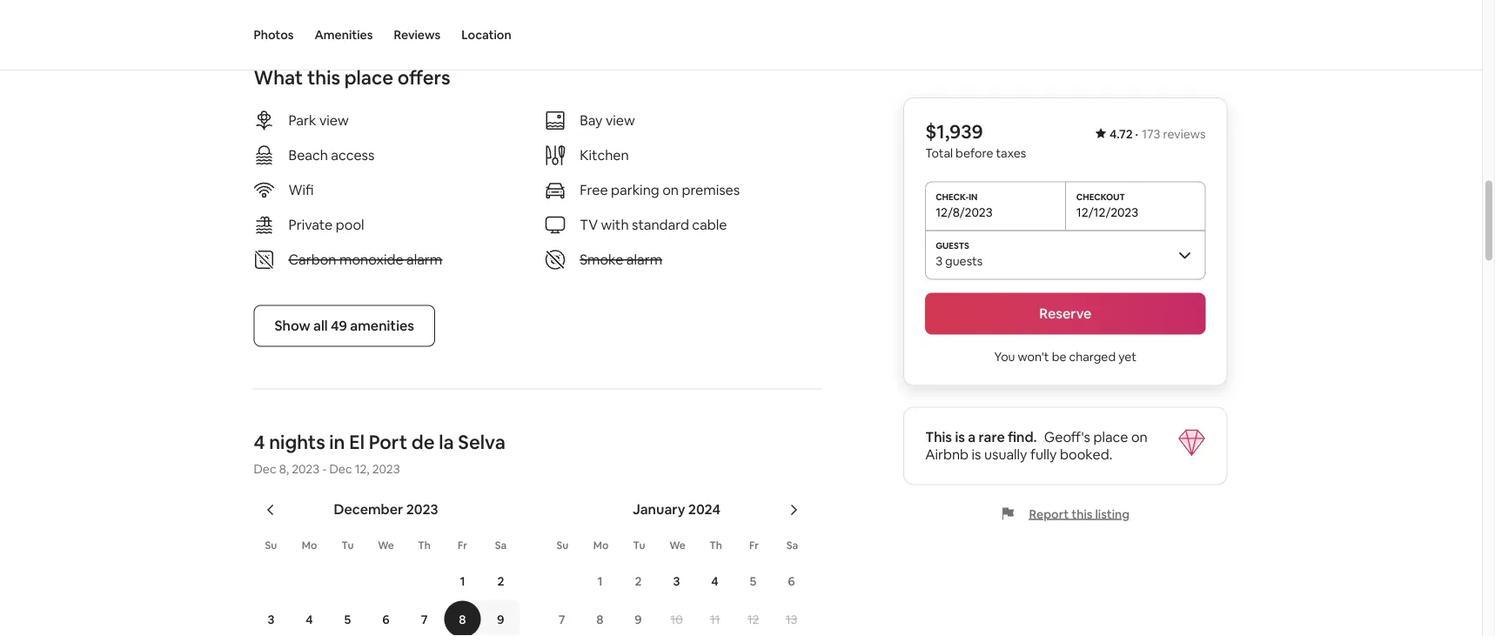 Task type: describe. For each thing, give the bounding box(es) containing it.
1 mo from the left
[[302, 538, 317, 552]]

10
[[671, 612, 683, 627]]

1 button for january 2024
[[581, 563, 619, 599]]

4.72 · 173 reviews
[[1110, 126, 1206, 142]]

fully
[[1031, 446, 1057, 464]]

8,
[[279, 461, 289, 477]]

show all 49 amenities button
[[254, 305, 435, 347]]

carbon
[[289, 251, 336, 269]]

this is a rare find.
[[925, 428, 1037, 446]]

2 mo from the left
[[593, 538, 609, 552]]

listing
[[1095, 506, 1130, 522]]

2 dec from the left
[[329, 461, 352, 477]]

reviews button
[[394, 0, 441, 70]]

offers
[[398, 65, 451, 90]]

0 horizontal spatial 4 button
[[290, 601, 329, 636]]

1 tu from the left
[[342, 538, 354, 552]]

2 8 button from the left
[[581, 601, 619, 636]]

1 horizontal spatial 6 button
[[773, 563, 811, 599]]

1 horizontal spatial 4
[[306, 612, 313, 627]]

12 button
[[734, 601, 773, 636]]

find.
[[1008, 428, 1037, 446]]

de
[[412, 430, 435, 455]]

·
[[1136, 126, 1139, 142]]

1 horizontal spatial 4 button
[[696, 563, 734, 599]]

is inside geoff's place on airbnb is usually fully booked.
[[972, 446, 981, 464]]

1 alarm from the left
[[407, 251, 442, 269]]

4 nights in el port de la selva dec 8, 2023 - dec 12, 2023
[[254, 430, 506, 477]]

1 9 button from the left
[[482, 601, 520, 636]]

2024
[[688, 501, 721, 518]]

2 7 button from the left
[[543, 601, 581, 636]]

1 horizontal spatial 5 button
[[734, 563, 773, 599]]

you won't be charged yet
[[995, 349, 1137, 364]]

4.72
[[1110, 126, 1133, 142]]

january 2024
[[633, 501, 721, 518]]

taxes
[[996, 145, 1027, 161]]

report
[[1029, 506, 1069, 522]]

2 button for january 2024
[[619, 563, 658, 599]]

free
[[580, 181, 608, 199]]

reserve
[[1040, 305, 1092, 323]]

this
[[925, 428, 952, 446]]

view for park view
[[319, 112, 349, 129]]

park
[[289, 112, 316, 129]]

usually
[[985, 446, 1028, 464]]

2 9 from the left
[[635, 612, 642, 627]]

2 8 from the left
[[597, 612, 604, 627]]

1 vertical spatial 6 button
[[367, 601, 405, 636]]

charged
[[1069, 349, 1116, 364]]

access
[[331, 146, 375, 164]]

5 for the rightmost 5 button
[[750, 573, 757, 589]]

nights
[[269, 430, 325, 455]]

location button
[[462, 0, 512, 70]]

2 alarm from the left
[[627, 251, 663, 269]]

location
[[462, 27, 512, 43]]

airbnb
[[925, 446, 969, 464]]

geoff's place on airbnb is usually fully booked.
[[925, 428, 1148, 464]]

bay view
[[580, 112, 635, 129]]

4 inside 4 nights in el port de la selva dec 8, 2023 - dec 12, 2023
[[254, 430, 265, 455]]

reviews
[[1163, 126, 1206, 142]]

rare
[[979, 428, 1005, 446]]

private pool
[[289, 216, 364, 234]]

12/12/2023
[[1077, 204, 1139, 220]]

pool
[[336, 216, 364, 234]]

0 horizontal spatial is
[[955, 428, 965, 446]]

report this listing
[[1029, 506, 1130, 522]]

12
[[747, 612, 759, 627]]

reviews
[[394, 27, 441, 43]]

1 8 button from the left
[[444, 601, 482, 636]]

3 for bottom 3 button
[[268, 612, 275, 627]]

this for what
[[307, 65, 340, 90]]

calendar application
[[233, 482, 1407, 636]]

2 su from the left
[[557, 538, 569, 552]]

total
[[925, 145, 953, 161]]

show
[[275, 317, 311, 335]]

11
[[710, 612, 720, 627]]

2 fr from the left
[[750, 538, 759, 552]]

won't
[[1018, 349, 1049, 364]]

bay
[[580, 112, 603, 129]]

kitchen
[[580, 146, 629, 164]]

december 2023
[[334, 501, 438, 518]]

1 sa from the left
[[495, 538, 507, 552]]

1 vertical spatial 3 button
[[252, 601, 290, 636]]

2023 inside calendar application
[[406, 501, 438, 518]]

3 guests
[[936, 253, 983, 269]]

report this listing button
[[1002, 506, 1130, 522]]

0 vertical spatial place
[[344, 65, 394, 90]]

1 8 from the left
[[459, 612, 466, 627]]

beach
[[289, 146, 328, 164]]

tv
[[580, 216, 598, 234]]

parking
[[611, 181, 660, 199]]

reserve button
[[925, 293, 1206, 335]]

a
[[968, 428, 976, 446]]

2 we from the left
[[670, 538, 686, 552]]

yet
[[1119, 349, 1137, 364]]

be
[[1052, 349, 1067, 364]]

photos
[[254, 27, 294, 43]]

2 horizontal spatial 4
[[711, 573, 719, 589]]

2 button for december 2023
[[482, 563, 520, 599]]

13
[[786, 612, 798, 627]]

what
[[254, 65, 303, 90]]

booked.
[[1060, 446, 1113, 464]]

11 button
[[696, 601, 734, 636]]

1 for december 2023
[[460, 573, 465, 589]]

12/8/2023
[[936, 204, 993, 220]]

amenities
[[315, 27, 373, 43]]



Task type: locate. For each thing, give the bounding box(es) containing it.
what this place offers
[[254, 65, 451, 90]]

0 horizontal spatial 9 button
[[482, 601, 520, 636]]

port
[[369, 430, 407, 455]]

1 fr from the left
[[458, 538, 467, 552]]

this left 'listing'
[[1072, 506, 1093, 522]]

0 horizontal spatial mo
[[302, 538, 317, 552]]

0 horizontal spatial th
[[418, 538, 431, 552]]

in
[[329, 430, 345, 455]]

2 2 from the left
[[635, 573, 642, 589]]

tu down december
[[342, 538, 354, 552]]

1 horizontal spatial is
[[972, 446, 981, 464]]

dec left "8,"
[[254, 461, 276, 477]]

selva
[[458, 430, 506, 455]]

all
[[313, 317, 328, 335]]

on for parking
[[663, 181, 679, 199]]

monoxide
[[340, 251, 404, 269]]

show all 49 amenities
[[275, 317, 414, 335]]

1 vertical spatial 5
[[344, 612, 351, 627]]

1 horizontal spatial 2023
[[372, 461, 400, 477]]

1 horizontal spatial 8
[[597, 612, 604, 627]]

0 horizontal spatial 6
[[382, 612, 390, 627]]

is left "a"
[[955, 428, 965, 446]]

1 vertical spatial 5 button
[[329, 601, 367, 636]]

1 horizontal spatial 2 button
[[619, 563, 658, 599]]

standard
[[632, 216, 689, 234]]

-
[[322, 461, 327, 477]]

0 horizontal spatial 1 button
[[444, 563, 482, 599]]

premises
[[682, 181, 740, 199]]

free parking on premises
[[580, 181, 740, 199]]

0 vertical spatial 6 button
[[773, 563, 811, 599]]

view right bay
[[606, 112, 635, 129]]

on
[[663, 181, 679, 199], [1132, 428, 1148, 446]]

1 horizontal spatial 1
[[598, 573, 603, 589]]

2 horizontal spatial 2023
[[406, 501, 438, 518]]

this up park view
[[307, 65, 340, 90]]

4 button
[[696, 563, 734, 599], [290, 601, 329, 636]]

1 horizontal spatial mo
[[593, 538, 609, 552]]

1 button
[[444, 563, 482, 599], [581, 563, 619, 599]]

we
[[378, 538, 394, 552], [670, 538, 686, 552]]

cable
[[692, 216, 727, 234]]

1 horizontal spatial view
[[606, 112, 635, 129]]

tu
[[342, 538, 354, 552], [633, 538, 645, 552]]

1 horizontal spatial tu
[[633, 538, 645, 552]]

0 horizontal spatial 9
[[497, 612, 505, 627]]

1 button for december 2023
[[444, 563, 482, 599]]

wifi
[[289, 181, 314, 199]]

2 horizontal spatial 3
[[936, 253, 943, 269]]

1 we from the left
[[378, 538, 394, 552]]

beach access
[[289, 146, 375, 164]]

1 2 from the left
[[498, 573, 504, 589]]

3 inside the 3 guests dropdown button
[[936, 253, 943, 269]]

7
[[421, 612, 428, 627], [559, 612, 565, 627]]

1 vertical spatial 4
[[711, 573, 719, 589]]

th down 2024
[[710, 538, 722, 552]]

0 vertical spatial 3
[[936, 253, 943, 269]]

geoff's
[[1044, 428, 1091, 446]]

0 vertical spatial 5
[[750, 573, 757, 589]]

0 horizontal spatial 3
[[268, 612, 275, 627]]

0 horizontal spatial fr
[[458, 538, 467, 552]]

0 horizontal spatial 5 button
[[329, 601, 367, 636]]

th
[[418, 538, 431, 552], [710, 538, 722, 552]]

private
[[289, 216, 333, 234]]

smoke alarm
[[580, 251, 663, 269]]

2023 right the 12,
[[372, 461, 400, 477]]

3 button
[[658, 563, 696, 599], [252, 601, 290, 636]]

tu down january
[[633, 538, 645, 552]]

el
[[349, 430, 365, 455]]

1 2 button from the left
[[482, 563, 520, 599]]

tv with standard cable
[[580, 216, 727, 234]]

1 horizontal spatial 9
[[635, 612, 642, 627]]

2023 left '-'
[[292, 461, 320, 477]]

0 horizontal spatial 2 button
[[482, 563, 520, 599]]

mo
[[302, 538, 317, 552], [593, 538, 609, 552]]

0 horizontal spatial this
[[307, 65, 340, 90]]

173
[[1142, 126, 1161, 142]]

1 horizontal spatial place
[[1094, 428, 1129, 446]]

on right booked.
[[1132, 428, 1148, 446]]

0 horizontal spatial 4
[[254, 430, 265, 455]]

8
[[459, 612, 466, 627], [597, 612, 604, 627]]

alarm down tv with standard cable
[[627, 251, 663, 269]]

0 horizontal spatial sa
[[495, 538, 507, 552]]

amenities
[[350, 317, 414, 335]]

1 1 button from the left
[[444, 563, 482, 599]]

2 for january 2024
[[635, 573, 642, 589]]

on right parking
[[663, 181, 679, 199]]

fr
[[458, 538, 467, 552], [750, 538, 759, 552]]

2 for december 2023
[[498, 573, 504, 589]]

1 horizontal spatial on
[[1132, 428, 1148, 446]]

with
[[601, 216, 629, 234]]

carbon monoxide alarm
[[289, 251, 442, 269]]

you
[[995, 349, 1015, 364]]

1 9 from the left
[[497, 612, 505, 627]]

1 view from the left
[[319, 112, 349, 129]]

0 vertical spatial this
[[307, 65, 340, 90]]

6 button
[[773, 563, 811, 599], [367, 601, 405, 636]]

photos button
[[254, 0, 294, 70]]

2023 right december
[[406, 501, 438, 518]]

dec
[[254, 461, 276, 477], [329, 461, 352, 477]]

2023
[[292, 461, 320, 477], [372, 461, 400, 477], [406, 501, 438, 518]]

0 horizontal spatial 7
[[421, 612, 428, 627]]

5
[[750, 573, 757, 589], [344, 612, 351, 627]]

9
[[497, 612, 505, 627], [635, 612, 642, 627]]

1 horizontal spatial sa
[[787, 538, 798, 552]]

1 vertical spatial this
[[1072, 506, 1093, 522]]

1 for january 2024
[[598, 573, 603, 589]]

this
[[307, 65, 340, 90], [1072, 506, 1093, 522]]

amenities button
[[315, 0, 373, 70]]

12,
[[355, 461, 370, 477]]

0 vertical spatial 5 button
[[734, 563, 773, 599]]

1 7 button from the left
[[405, 601, 444, 636]]

0 horizontal spatial view
[[319, 112, 349, 129]]

1 vertical spatial 4 button
[[290, 601, 329, 636]]

1 horizontal spatial 2
[[635, 573, 642, 589]]

place down "amenities"
[[344, 65, 394, 90]]

1 vertical spatial 6
[[382, 612, 390, 627]]

0 vertical spatial on
[[663, 181, 679, 199]]

1 horizontal spatial 5
[[750, 573, 757, 589]]

1 horizontal spatial 7 button
[[543, 601, 581, 636]]

5 button
[[734, 563, 773, 599], [329, 601, 367, 636]]

2 1 from the left
[[598, 573, 603, 589]]

5 for 5 button to the bottom
[[344, 612, 351, 627]]

1 dec from the left
[[254, 461, 276, 477]]

0 horizontal spatial tu
[[342, 538, 354, 552]]

guests
[[945, 253, 983, 269]]

10 button
[[658, 601, 696, 636]]

1 horizontal spatial we
[[670, 538, 686, 552]]

2 sa from the left
[[787, 538, 798, 552]]

we down january 2024
[[670, 538, 686, 552]]

0 horizontal spatial 8 button
[[444, 601, 482, 636]]

2 2 button from the left
[[619, 563, 658, 599]]

2 vertical spatial 3
[[268, 612, 275, 627]]

0 horizontal spatial 3 button
[[252, 601, 290, 636]]

place inside geoff's place on airbnb is usually fully booked.
[[1094, 428, 1129, 446]]

3 for topmost 3 button
[[673, 573, 680, 589]]

0 horizontal spatial alarm
[[407, 251, 442, 269]]

0 vertical spatial 4
[[254, 430, 265, 455]]

is
[[955, 428, 965, 446], [972, 446, 981, 464]]

2 th from the left
[[710, 538, 722, 552]]

smoke
[[580, 251, 624, 269]]

8 button
[[444, 601, 482, 636], [581, 601, 619, 636]]

0 vertical spatial 3 button
[[658, 563, 696, 599]]

1 horizontal spatial 7
[[559, 612, 565, 627]]

$1,939
[[925, 119, 983, 144]]

on inside geoff's place on airbnb is usually fully booked.
[[1132, 428, 1148, 446]]

dec right '-'
[[329, 461, 352, 477]]

49
[[331, 317, 347, 335]]

0 vertical spatial 4 button
[[696, 563, 734, 599]]

1 horizontal spatial 3
[[673, 573, 680, 589]]

1 7 from the left
[[421, 612, 428, 627]]

1 horizontal spatial th
[[710, 538, 722, 552]]

is left "usually"
[[972, 446, 981, 464]]

0 horizontal spatial dec
[[254, 461, 276, 477]]

2 vertical spatial 4
[[306, 612, 313, 627]]

0 vertical spatial 6
[[788, 573, 795, 589]]

0 horizontal spatial 2023
[[292, 461, 320, 477]]

1 horizontal spatial this
[[1072, 506, 1093, 522]]

0 horizontal spatial 5
[[344, 612, 351, 627]]

0 horizontal spatial on
[[663, 181, 679, 199]]

1 1 from the left
[[460, 573, 465, 589]]

0 horizontal spatial 6 button
[[367, 601, 405, 636]]

view right park
[[319, 112, 349, 129]]

alarm right the monoxide
[[407, 251, 442, 269]]

park view
[[289, 112, 349, 129]]

alarm
[[407, 251, 442, 269], [627, 251, 663, 269]]

place right geoff's
[[1094, 428, 1129, 446]]

1 su from the left
[[265, 538, 277, 552]]

1 horizontal spatial su
[[557, 538, 569, 552]]

before
[[956, 145, 994, 161]]

1 horizontal spatial 8 button
[[581, 601, 619, 636]]

la
[[439, 430, 454, 455]]

1 vertical spatial on
[[1132, 428, 1148, 446]]

0 horizontal spatial 7 button
[[405, 601, 444, 636]]

0 horizontal spatial place
[[344, 65, 394, 90]]

0 horizontal spatial 8
[[459, 612, 466, 627]]

3 guests button
[[925, 230, 1206, 279]]

6
[[788, 573, 795, 589], [382, 612, 390, 627]]

1 horizontal spatial fr
[[750, 538, 759, 552]]

7 button
[[405, 601, 444, 636], [543, 601, 581, 636]]

0 horizontal spatial we
[[378, 538, 394, 552]]

1 horizontal spatial alarm
[[627, 251, 663, 269]]

1 vertical spatial 3
[[673, 573, 680, 589]]

1 horizontal spatial 9 button
[[619, 601, 658, 636]]

on for place
[[1132, 428, 1148, 446]]

1 horizontal spatial 3 button
[[658, 563, 696, 599]]

1 horizontal spatial dec
[[329, 461, 352, 477]]

december
[[334, 501, 403, 518]]

0 horizontal spatial 1
[[460, 573, 465, 589]]

1 vertical spatial place
[[1094, 428, 1129, 446]]

2 tu from the left
[[633, 538, 645, 552]]

$1,939 total before taxes
[[925, 119, 1027, 161]]

2 view from the left
[[606, 112, 635, 129]]

we down december 2023
[[378, 538, 394, 552]]

1 horizontal spatial 1 button
[[581, 563, 619, 599]]

2 9 button from the left
[[619, 601, 658, 636]]

view
[[319, 112, 349, 129], [606, 112, 635, 129]]

view for bay view
[[606, 112, 635, 129]]

0 horizontal spatial su
[[265, 538, 277, 552]]

0 horizontal spatial 2
[[498, 573, 504, 589]]

13 button
[[773, 601, 811, 636]]

january
[[633, 501, 685, 518]]

1 th from the left
[[418, 538, 431, 552]]

1 horizontal spatial 6
[[788, 573, 795, 589]]

2 1 button from the left
[[581, 563, 619, 599]]

2 7 from the left
[[559, 612, 565, 627]]

place
[[344, 65, 394, 90], [1094, 428, 1129, 446]]

this for report
[[1072, 506, 1093, 522]]

th down december 2023
[[418, 538, 431, 552]]



Task type: vqa. For each thing, say whether or not it's contained in the screenshot.
your to the left
no



